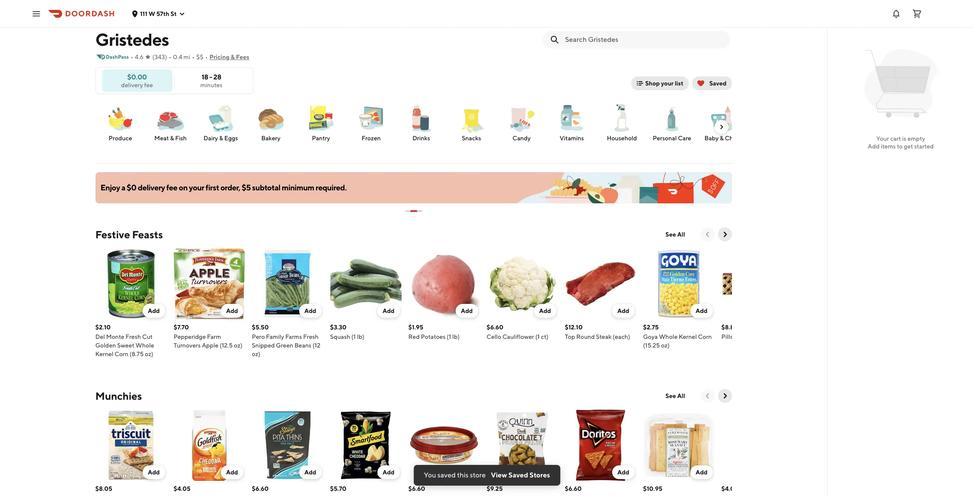 Task type: describe. For each thing, give the bounding box(es) containing it.
your inside button
[[661, 80, 674, 87]]

& for baby & child
[[720, 135, 724, 142]]

eggs
[[224, 135, 238, 142]]

0.4
[[173, 54, 182, 61]]

dairy & eggs
[[204, 135, 238, 142]]

& for meat & fish
[[170, 135, 174, 142]]

on
[[179, 183, 188, 192]]

all for festive feasts
[[677, 231, 685, 238]]

farm
[[207, 334, 221, 341]]

(1 for $1.95 red potatoes (1 lb)
[[447, 334, 451, 341]]

111 w 57th st button
[[131, 10, 185, 17]]

enjoy
[[101, 183, 120, 192]]

candy image
[[506, 103, 537, 134]]

add for pepperidge farm turnovers apple (12.5 oz) image
[[226, 308, 238, 315]]

next button of carousel image for festive feasts
[[721, 230, 729, 239]]

shop your list
[[645, 80, 684, 87]]

goya
[[643, 334, 658, 341]]

goya whole kernel corn (15.25 oz) image
[[643, 249, 715, 320]]

saved inside button
[[509, 472, 528, 480]]

personal
[[653, 135, 677, 142]]

(1 inside '$3.30 squash (1 lb)'
[[352, 334, 356, 341]]

$12.10
[[565, 324, 583, 331]]

red
[[408, 334, 420, 341]]

4.6
[[135, 54, 144, 61]]

$5
[[242, 183, 251, 192]]

kernel inside $2.75 goya whole kernel corn (15.25 oz)
[[679, 334, 697, 341]]

del monte fresh cut golden sweet whole kernel corn (8.75 oz) image
[[95, 249, 167, 320]]

meat & fish link
[[149, 103, 192, 143]]

produce image
[[105, 103, 136, 134]]

-
[[209, 73, 212, 81]]

is
[[902, 135, 907, 142]]

farms
[[285, 334, 302, 341]]

stores
[[530, 472, 550, 480]]

all for munchies
[[677, 393, 685, 400]]

vitamins image
[[556, 103, 587, 134]]

family
[[266, 334, 284, 341]]

pricing
[[210, 54, 230, 61]]

feasts
[[132, 229, 163, 241]]

add for the red potatoes (1 lb) 'image'
[[461, 308, 473, 315]]

18 - 28 minutes
[[200, 73, 222, 88]]

$0
[[127, 183, 136, 192]]

pantry
[[312, 135, 330, 142]]

fresh inside $2.10 del monte fresh cut golden sweet whole kernel corn (8.75 oz)
[[126, 334, 141, 341]]

$5.50 pero family farms fresh snipped green beans (12 oz)
[[252, 324, 320, 358]]

vitamins link
[[550, 103, 594, 143]]

dashpass
[[106, 54, 129, 60]]

$8.80
[[722, 324, 738, 331]]

open menu image
[[31, 8, 42, 19]]

$2.75
[[643, 324, 659, 331]]

57th
[[156, 10, 169, 17]]

add for triscuit original whole grain wheat crackers (8.5 oz) image
[[148, 470, 160, 477]]

add for the quinn gluten-free peanut butter & chocolate filled pretzel nuggets (6.5 oz) image
[[539, 470, 551, 477]]

shop
[[645, 80, 660, 87]]

corn inside $2.75 goya whole kernel corn (15.25 oz)
[[698, 334, 712, 341]]

smartfood white cheddar popcorn (6.75 oz) image
[[330, 410, 402, 482]]

minutes
[[200, 82, 222, 88]]

(each)
[[613, 334, 630, 341]]

drinks
[[413, 135, 430, 142]]

drinks image
[[406, 103, 437, 134]]

$6.60 for stacy's sea salt pita thins snack (6.75 oz) image
[[252, 486, 269, 493]]

child
[[725, 135, 740, 142]]

view
[[491, 472, 507, 480]]

add for smartfood white cheddar popcorn (6.75 oz) image
[[383, 470, 395, 477]]

oz) inside $7.70 pepperidge farm turnovers apple (12.5 oz)
[[234, 342, 242, 349]]

pepperidge farm turnovers apple (12.5 oz) image
[[174, 249, 245, 320]]

$$
[[196, 54, 203, 61]]

fees
[[236, 54, 249, 61]]

$8.05
[[95, 486, 112, 493]]

st
[[171, 10, 177, 17]]

minimum
[[282, 183, 314, 192]]

required.
[[316, 183, 347, 192]]

saved
[[438, 472, 456, 480]]

pantry link
[[299, 103, 343, 143]]

• 0.4 mi • $$ • pricing & fees
[[169, 54, 249, 61]]

(1 for $6.60 cello cauliflower (1 ct)
[[535, 334, 540, 341]]

snacks
[[462, 135, 481, 142]]

your
[[877, 135, 889, 142]]

top
[[565, 334, 575, 341]]

oz) inside $2.10 del monte fresh cut golden sweet whole kernel corn (8.75 oz)
[[145, 351, 153, 358]]

see all link for munchies
[[660, 390, 690, 403]]

dairy
[[204, 135, 218, 142]]

munchies
[[95, 390, 142, 403]]

28
[[213, 73, 221, 81]]

saved inside "button"
[[709, 80, 727, 87]]

dairy & eggs image
[[205, 103, 236, 134]]

$0.00
[[127, 73, 147, 81]]

bakery image
[[255, 103, 286, 134]]

pantry image
[[306, 103, 337, 134]]

you saved this store
[[424, 472, 486, 480]]

frozen image
[[356, 103, 387, 134]]

111
[[140, 10, 147, 17]]

(12
[[313, 342, 320, 349]]

fee inside $0.00 delivery fee
[[144, 82, 153, 88]]

$7.70 pepperidge farm turnovers apple (12.5 oz)
[[174, 324, 242, 349]]

golden
[[95, 342, 116, 349]]

view saved stores
[[491, 472, 550, 480]]

first
[[206, 183, 219, 192]]

to
[[897, 143, 903, 150]]

cut
[[142, 334, 153, 341]]

enjoy a $0 delivery fee on your first order, $5 subtotal minimum required.
[[101, 183, 347, 192]]

cauliflower
[[503, 334, 534, 341]]

1 • from the left
[[131, 54, 133, 61]]

cart
[[890, 135, 901, 142]]

111 w 57th st
[[140, 10, 177, 17]]

del
[[95, 334, 105, 341]]

whole inside $2.75 goya whole kernel corn (15.25 oz)
[[659, 334, 678, 341]]

drinks link
[[400, 103, 443, 143]]

$12.10 top round steak (each)
[[565, 324, 630, 341]]

delivery inside $0.00 delivery fee
[[121, 82, 143, 88]]

w
[[149, 10, 155, 17]]

kernel inside $2.10 del monte fresh cut golden sweet whole kernel corn (8.75 oz)
[[95, 351, 113, 358]]

meat & fish
[[154, 135, 187, 142]]

snacks image
[[456, 103, 487, 134]]

18
[[202, 73, 208, 81]]

1 vertical spatial fee
[[166, 183, 177, 192]]

0 items, open order cart image
[[912, 8, 922, 19]]

household image
[[606, 103, 638, 134]]

$3.30 squash (1 lb)
[[330, 324, 364, 341]]

see for munchies
[[666, 393, 676, 400]]



Task type: vqa. For each thing, say whether or not it's contained in the screenshot.
View
yes



Task type: locate. For each thing, give the bounding box(es) containing it.
snacks link
[[450, 103, 493, 143]]

fresh inside the $5.50 pero family farms fresh snipped green beans (12 oz)
[[303, 334, 319, 341]]

1 horizontal spatial (1
[[447, 334, 451, 341]]

& left fees
[[231, 54, 235, 61]]

delivery right $0
[[138, 183, 165, 192]]

notification bell image
[[891, 8, 902, 19]]

oz) inside the $5.50 pero family farms fresh snipped green beans (12 oz)
[[252, 351, 260, 358]]

0 horizontal spatial corn
[[115, 351, 128, 358]]

steak
[[596, 334, 612, 341]]

1 next button of carousel image from the top
[[721, 230, 729, 239]]

add button
[[143, 304, 165, 318], [143, 304, 165, 318], [221, 304, 243, 318], [221, 304, 243, 318], [299, 304, 322, 318], [299, 304, 322, 318], [377, 304, 400, 318], [377, 304, 400, 318], [456, 304, 478, 318], [456, 304, 478, 318], [534, 304, 556, 318], [534, 304, 556, 318], [612, 304, 635, 318], [612, 304, 635, 318], [691, 304, 713, 318], [691, 304, 713, 318], [143, 466, 165, 480], [143, 466, 165, 480], [221, 466, 243, 480], [221, 466, 243, 480], [299, 466, 322, 480], [299, 466, 322, 480], [377, 466, 400, 480], [377, 466, 400, 480], [456, 466, 478, 480], [456, 466, 478, 480], [534, 466, 556, 480], [534, 466, 556, 480], [612, 466, 635, 480], [612, 466, 635, 480], [691, 466, 713, 480], [691, 466, 713, 480]]

•
[[131, 54, 133, 61], [169, 54, 171, 61], [192, 54, 195, 61], [205, 54, 208, 61]]

1 horizontal spatial kernel
[[679, 334, 697, 341]]

saved button
[[692, 77, 732, 90]]

1 vertical spatial corn
[[115, 351, 128, 358]]

kernel right goya in the right bottom of the page
[[679, 334, 697, 341]]

oz) right (15.25
[[661, 342, 670, 349]]

0 horizontal spatial lb)
[[357, 334, 364, 341]]

oz) inside $2.75 goya whole kernel corn (15.25 oz)
[[661, 342, 670, 349]]

• left 0.4
[[169, 54, 171, 61]]

previous button of carousel image
[[703, 392, 712, 401]]

add for sabra classic hummus (10 oz) image
[[461, 470, 473, 477]]

1 horizontal spatial your
[[661, 80, 674, 87]]

0 vertical spatial see all link
[[660, 228, 690, 242]]

frozen link
[[350, 103, 393, 143]]

your right on
[[189, 183, 204, 192]]

mi
[[184, 54, 190, 61]]

meat
[[154, 135, 169, 142]]

0 vertical spatial fee
[[144, 82, 153, 88]]

empty
[[908, 135, 925, 142]]

add for goldfish baked cheddar snack crackers (6.6 oz) image
[[226, 470, 238, 477]]

0 horizontal spatial ct)
[[541, 334, 549, 341]]

see for festive feasts
[[666, 231, 676, 238]]

& right baby
[[720, 135, 724, 142]]

• right $$
[[205, 54, 208, 61]]

$6.60 inside the $6.60 cello cauliflower (1 ct)
[[487, 324, 504, 331]]

apple
[[202, 342, 219, 349]]

1 vertical spatial see all
[[666, 393, 685, 400]]

1 vertical spatial next button of carousel image
[[721, 392, 729, 401]]

$6.60
[[487, 324, 504, 331], [252, 486, 269, 493], [408, 486, 425, 493], [565, 486, 582, 493]]

0 horizontal spatial fresh
[[126, 334, 141, 341]]

add for doritos nachos cheese tortilla chips (9.25 oz) image
[[617, 470, 629, 477]]

bakery
[[261, 135, 280, 142]]

$2.75 goya whole kernel corn (15.25 oz)
[[643, 324, 712, 349]]

add for goya whole kernel corn (15.25 oz) image
[[696, 308, 708, 315]]

firehook mediterranean organic baked crackers rosemary sea salt (7 oz) image
[[643, 410, 715, 482]]

add for stacy's sea salt pita thins snack (6.75 oz) image
[[304, 470, 316, 477]]

triscuit original whole grain wheat crackers (8.5 oz) image
[[95, 410, 167, 482]]

$9.25
[[487, 486, 503, 493]]

fee left on
[[166, 183, 177, 192]]

fresh up sweet on the left bottom of page
[[126, 334, 141, 341]]

add for squash (1 lb) image
[[383, 308, 395, 315]]

1 horizontal spatial fresh
[[303, 334, 319, 341]]

see all link for festive feasts
[[660, 228, 690, 242]]

pricing & fees button
[[210, 50, 249, 64]]

1 vertical spatial delivery
[[138, 183, 165, 192]]

saved right "view"
[[509, 472, 528, 480]]

1 see from the top
[[666, 231, 676, 238]]

1 horizontal spatial fee
[[166, 183, 177, 192]]

2 all from the top
[[677, 393, 685, 400]]

(1 inside the $6.60 cello cauliflower (1 ct)
[[535, 334, 540, 341]]

empty retail cart image
[[860, 43, 942, 125]]

$5.70
[[330, 486, 346, 493]]

all
[[677, 231, 685, 238], [677, 393, 685, 400]]

lb) inside $1.95 red potatoes (1 lb)
[[452, 334, 460, 341]]

1 (1 from the left
[[352, 334, 356, 341]]

Search Gristedes search field
[[565, 35, 723, 45]]

add inside your cart is empty add items to get started
[[868, 143, 880, 150]]

see all left previous button of carousel icon
[[666, 393, 685, 400]]

add for top round steak (each) image
[[617, 308, 629, 315]]

see left previous button of carousel icon
[[666, 393, 676, 400]]

baby & child image
[[707, 103, 738, 134]]

$6.60 for sabra classic hummus (10 oz) image
[[408, 486, 425, 493]]

this
[[457, 472, 469, 480]]

add for del monte fresh cut golden sweet whole kernel corn (8.75 oz) image
[[148, 308, 160, 315]]

1 vertical spatial all
[[677, 393, 685, 400]]

see all for munchies
[[666, 393, 685, 400]]

1 vertical spatial see all link
[[660, 390, 690, 403]]

whole right goya in the right bottom of the page
[[659, 334, 678, 341]]

pepperidge
[[174, 334, 206, 341]]

$6.60 cello cauliflower (1 ct)
[[487, 324, 549, 341]]

household link
[[600, 103, 644, 143]]

2 fresh from the left
[[303, 334, 319, 341]]

1 vertical spatial your
[[189, 183, 204, 192]]

4 • from the left
[[205, 54, 208, 61]]

(343)
[[152, 54, 167, 61]]

(1 right potatoes
[[447, 334, 451, 341]]

0 vertical spatial saved
[[709, 80, 727, 87]]

3 • from the left
[[192, 54, 195, 61]]

$6.60 for doritos nachos cheese tortilla chips (9.25 oz) image
[[565, 486, 582, 493]]

0 vertical spatial your
[[661, 80, 674, 87]]

see
[[666, 231, 676, 238], [666, 393, 676, 400]]

0 horizontal spatial saved
[[509, 472, 528, 480]]

lb) inside '$3.30 squash (1 lb)'
[[357, 334, 364, 341]]

$1.95
[[408, 324, 423, 331]]

add for firehook mediterranean organic baked crackers rosemary sea salt (7 oz) image
[[696, 470, 708, 477]]

3 (1 from the left
[[535, 334, 540, 341]]

baby
[[705, 135, 719, 142]]

see all link left previous button of carousel icon
[[660, 390, 690, 403]]

next button of carousel image
[[721, 230, 729, 239], [721, 392, 729, 401]]

get
[[904, 143, 913, 150]]

2 ct) from the left
[[782, 334, 790, 341]]

corn inside $2.10 del monte fresh cut golden sweet whole kernel corn (8.75 oz)
[[115, 351, 128, 358]]

lb) right squash
[[357, 334, 364, 341]]

1 horizontal spatial corn
[[698, 334, 712, 341]]

1 horizontal spatial saved
[[709, 80, 727, 87]]

2 see from the top
[[666, 393, 676, 400]]

frozen
[[362, 135, 381, 142]]

1 lb) from the left
[[357, 334, 364, 341]]

2 (1 from the left
[[447, 334, 451, 341]]

see all link
[[660, 228, 690, 242], [660, 390, 690, 403]]

you
[[424, 472, 436, 480]]

0 vertical spatial whole
[[659, 334, 678, 341]]

ct)
[[541, 334, 549, 341], [782, 334, 790, 341]]

see all left previous button of carousel image at the top right of page
[[666, 231, 685, 238]]

stacy's sea salt pita thins snack (6.75 oz) image
[[252, 410, 323, 482]]

1 vertical spatial see
[[666, 393, 676, 400]]

$1.95 red potatoes (1 lb)
[[408, 324, 460, 341]]

& left the "eggs"
[[219, 135, 223, 142]]

personal care link
[[651, 103, 694, 143]]

see all link left previous button of carousel image at the top right of page
[[660, 228, 690, 242]]

1 vertical spatial kernel
[[95, 351, 113, 358]]

delivery
[[121, 82, 143, 88], [138, 183, 165, 192]]

(15.25
[[643, 342, 660, 349]]

1 see all from the top
[[666, 231, 685, 238]]

potatoes
[[421, 334, 446, 341]]

$10.95
[[643, 486, 663, 493]]

add for cello cauliflower (1 ct) image
[[539, 308, 551, 315]]

1 ct) from the left
[[541, 334, 549, 341]]

0 vertical spatial delivery
[[121, 82, 143, 88]]

add
[[868, 143, 880, 150], [148, 308, 160, 315], [226, 308, 238, 315], [304, 308, 316, 315], [383, 308, 395, 315], [461, 308, 473, 315], [539, 308, 551, 315], [617, 308, 629, 315], [696, 308, 708, 315], [148, 470, 160, 477], [226, 470, 238, 477], [304, 470, 316, 477], [383, 470, 395, 477], [461, 470, 473, 477], [539, 470, 551, 477], [617, 470, 629, 477], [696, 470, 708, 477]]

all left previous button of carousel image at the top right of page
[[677, 231, 685, 238]]

doritos nachos cheese tortilla chips (9.25 oz) image
[[565, 410, 636, 482]]

your left list
[[661, 80, 674, 87]]

produce
[[109, 135, 132, 142]]

0 horizontal spatial fee
[[144, 82, 153, 88]]

red potatoes (1 lb) image
[[408, 249, 480, 320]]

$2.10
[[95, 324, 111, 331]]

munchies link
[[95, 390, 142, 403]]

0 vertical spatial corn
[[698, 334, 712, 341]]

(1 inside $1.95 red potatoes (1 lb)
[[447, 334, 451, 341]]

pero family farms fresh snipped green beans (12 oz) image
[[252, 249, 323, 320]]

& left fish on the left of page
[[170, 135, 174, 142]]

baby & child
[[705, 135, 740, 142]]

vitamins
[[560, 135, 584, 142]]

1 $4.05 from the left
[[174, 486, 191, 493]]

goldfish baked cheddar snack crackers (6.6 oz) image
[[174, 410, 245, 482]]

0 horizontal spatial kernel
[[95, 351, 113, 358]]

0 vertical spatial next button of carousel image
[[721, 230, 729, 239]]

0 horizontal spatial (1
[[352, 334, 356, 341]]

quinn gluten-free peanut butter & chocolate filled pretzel nuggets (6.5 oz) image
[[487, 410, 558, 482]]

next button of carousel image right previous button of carousel icon
[[721, 392, 729, 401]]

• left 4.6
[[131, 54, 133, 61]]

1 horizontal spatial $4.05
[[722, 486, 738, 493]]

festive feasts
[[95, 229, 163, 241]]

(12.5
[[220, 342, 233, 349]]

see all for festive feasts
[[666, 231, 685, 238]]

ct) inside the $6.60 cello cauliflower (1 ct)
[[541, 334, 549, 341]]

0 horizontal spatial your
[[189, 183, 204, 192]]

candy
[[513, 135, 531, 142]]

& for dairy & eggs
[[219, 135, 223, 142]]

see left previous button of carousel image at the top right of page
[[666, 231, 676, 238]]

beans
[[295, 342, 311, 349]]

(1
[[352, 334, 356, 341], [447, 334, 451, 341], [535, 334, 540, 341]]

0 horizontal spatial $4.05
[[174, 486, 191, 493]]

1 horizontal spatial whole
[[659, 334, 678, 341]]

whole down cut
[[136, 342, 154, 349]]

corn down sweet on the left bottom of page
[[115, 351, 128, 358]]

0 vertical spatial all
[[677, 231, 685, 238]]

squash
[[330, 334, 350, 341]]

corn left the pillsbury
[[698, 334, 712, 341]]

kernel
[[679, 334, 697, 341], [95, 351, 113, 358]]

personal care
[[653, 135, 691, 142]]

store
[[470, 472, 486, 480]]

squash (1 lb) image
[[330, 249, 402, 320]]

ct) inside $8.80 pillsbury pie crusts (2 ct)
[[782, 334, 790, 341]]

produce link
[[99, 103, 142, 143]]

2 $4.05 from the left
[[722, 486, 738, 493]]

kernel down golden
[[95, 351, 113, 358]]

subtotal
[[252, 183, 280, 192]]

& inside 'link'
[[170, 135, 174, 142]]

ct) right (2
[[782, 334, 790, 341]]

1 see all link from the top
[[660, 228, 690, 242]]

1 vertical spatial saved
[[509, 472, 528, 480]]

a
[[121, 183, 125, 192]]

cello cauliflower (1 ct) image
[[487, 249, 558, 320]]

2 • from the left
[[169, 54, 171, 61]]

see all
[[666, 231, 685, 238], [666, 393, 685, 400]]

all left previous button of carousel icon
[[677, 393, 685, 400]]

fee down $0.00
[[144, 82, 153, 88]]

dairy & eggs link
[[199, 103, 242, 143]]

items
[[881, 143, 896, 150]]

festive feasts link
[[95, 228, 163, 242]]

0 vertical spatial kernel
[[679, 334, 697, 341]]

oz) right (8.75
[[145, 351, 153, 358]]

oz) down snipped
[[252, 351, 260, 358]]

1 all from the top
[[677, 231, 685, 238]]

(1 right squash
[[352, 334, 356, 341]]

green
[[276, 342, 293, 349]]

whole inside $2.10 del monte fresh cut golden sweet whole kernel corn (8.75 oz)
[[136, 342, 154, 349]]

0 vertical spatial see all
[[666, 231, 685, 238]]

snipped
[[252, 342, 275, 349]]

• right 'mi'
[[192, 54, 195, 61]]

ct) left 'top'
[[541, 334, 549, 341]]

$0.00 delivery fee
[[121, 73, 153, 88]]

your
[[661, 80, 674, 87], [189, 183, 204, 192]]

2 next button of carousel image from the top
[[721, 392, 729, 401]]

personal care image
[[657, 103, 688, 134]]

view saved stores button
[[491, 471, 550, 481]]

next button of carousel image right previous button of carousel image at the top right of page
[[721, 230, 729, 239]]

shop your list button
[[632, 77, 689, 90]]

previous button of carousel image
[[703, 230, 712, 239]]

lb) right potatoes
[[452, 334, 460, 341]]

1 fresh from the left
[[126, 334, 141, 341]]

top round steak (each) image
[[565, 249, 636, 320]]

whole
[[659, 334, 678, 341], [136, 342, 154, 349]]

2 lb) from the left
[[452, 334, 460, 341]]

add for pero family farms fresh snipped green beans (12 oz) image
[[304, 308, 316, 315]]

order,
[[220, 183, 240, 192]]

1 vertical spatial whole
[[136, 342, 154, 349]]

delivery down $0.00
[[121, 82, 143, 88]]

fresh up (12
[[303, 334, 319, 341]]

sabra classic hummus (10 oz) image
[[408, 410, 480, 482]]

1 horizontal spatial ct)
[[782, 334, 790, 341]]

oz) right "(12.5"
[[234, 342, 242, 349]]

meat & fish image
[[155, 103, 186, 134]]

2 see all from the top
[[666, 393, 685, 400]]

baby & child link
[[701, 103, 744, 143]]

next image
[[718, 124, 725, 131]]

0 horizontal spatial whole
[[136, 342, 154, 349]]

$4.05
[[174, 486, 191, 493], [722, 486, 738, 493]]

2 horizontal spatial (1
[[535, 334, 540, 341]]

saved up baby & child image
[[709, 80, 727, 87]]

1 horizontal spatial lb)
[[452, 334, 460, 341]]

2 see all link from the top
[[660, 390, 690, 403]]

(1 right cauliflower
[[535, 334, 540, 341]]

0 vertical spatial see
[[666, 231, 676, 238]]

next button of carousel image for munchies
[[721, 392, 729, 401]]

$3.30
[[330, 324, 347, 331]]



